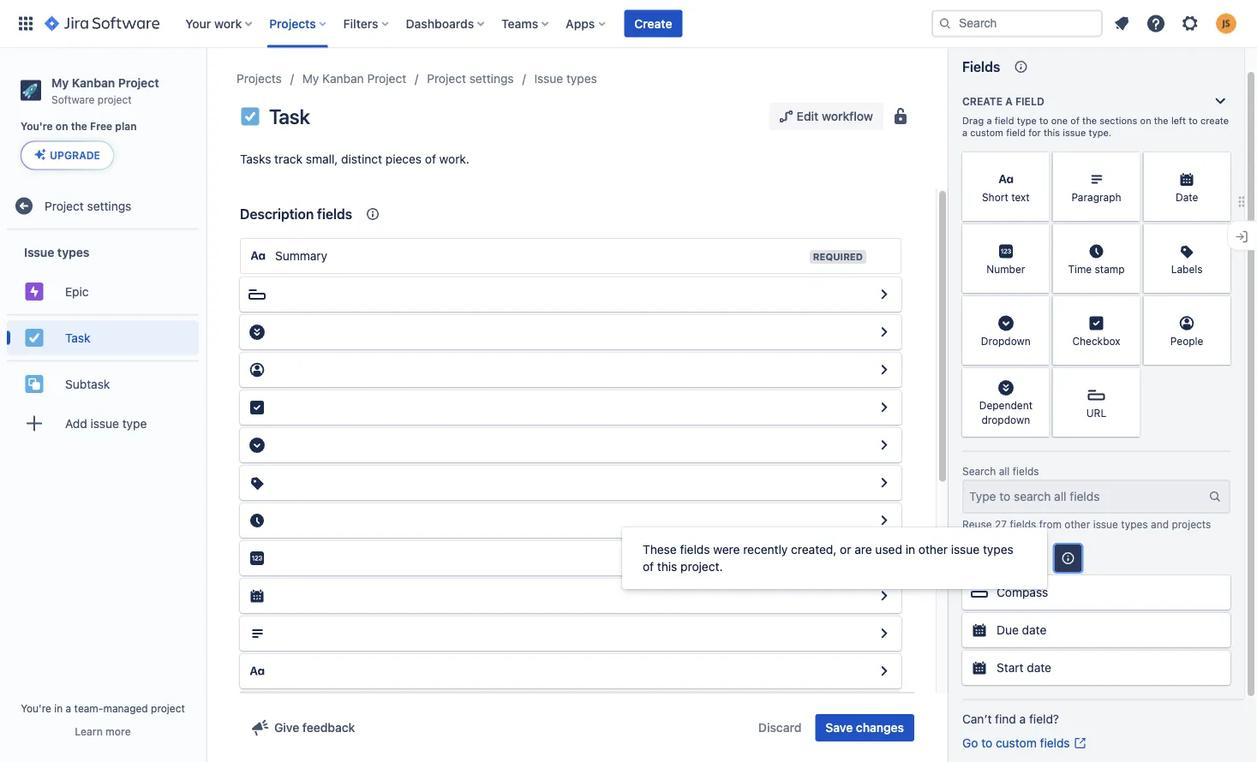 Task type: vqa. For each thing, say whether or not it's contained in the screenshot.
other inside These Fields Were Recently Created, Or Are Used In Other Issue Types Of This Project.
yes



Task type: locate. For each thing, give the bounding box(es) containing it.
2 open field configuration image from the top
[[874, 322, 895, 343]]

date right start at right
[[1027, 661, 1052, 675]]

1 horizontal spatial project settings link
[[427, 69, 514, 89]]

track
[[274, 152, 303, 166]]

kanban inside my kanban project link
[[322, 72, 364, 86]]

banner
[[0, 0, 1258, 48]]

this link will be opened in a new tab image
[[1074, 737, 1088, 751]]

in inside these fields were recently created, or are used in other issue types of this project.
[[906, 543, 916, 557]]

date
[[1176, 191, 1199, 203]]

1 horizontal spatial my
[[302, 72, 319, 86]]

0 vertical spatial of
[[1071, 115, 1080, 126]]

1 vertical spatial task
[[65, 331, 90, 345]]

1 horizontal spatial other
[[1065, 519, 1091, 531]]

5 open field configuration image from the top
[[874, 435, 895, 456]]

fields
[[317, 206, 352, 222], [1013, 466, 1039, 478], [1010, 519, 1037, 531], [680, 543, 710, 557], [1020, 553, 1048, 565], [1040, 737, 1070, 751]]

fields up project. at the bottom
[[680, 543, 710, 557]]

0 horizontal spatial my
[[51, 75, 69, 90]]

types inside these fields were recently created, or are used in other issue types of this project.
[[983, 543, 1014, 557]]

the up the type.
[[1083, 115, 1097, 126]]

1 horizontal spatial type
[[1017, 115, 1037, 126]]

types
[[567, 72, 597, 86], [57, 245, 89, 259], [1122, 519, 1148, 531], [983, 543, 1014, 557]]

a down drag
[[963, 127, 968, 138]]

1 vertical spatial create
[[963, 95, 1003, 107]]

a right find
[[1020, 713, 1026, 727]]

1 horizontal spatial create
[[963, 95, 1003, 107]]

fields left more information about the context fields icon
[[317, 206, 352, 222]]

Type to search all fields text field
[[964, 482, 1209, 513]]

0 vertical spatial project
[[98, 93, 132, 105]]

issue type icon image
[[240, 106, 261, 127]]

in
[[906, 543, 916, 557], [54, 703, 63, 715]]

1 horizontal spatial issue types
[[535, 72, 597, 86]]

more information about the suggested fields image
[[1058, 549, 1079, 569]]

learn more button
[[75, 725, 131, 739]]

issue down one
[[1063, 127, 1086, 138]]

kanban
[[322, 72, 364, 86], [72, 75, 115, 90]]

on inside drag a field type to one of the sections on the left to create a custom field for this issue type.
[[1141, 115, 1152, 126]]

teams button
[[496, 10, 556, 37]]

1 horizontal spatial this
[[1044, 127, 1060, 138]]

due
[[997, 624, 1019, 638]]

projects
[[1172, 519, 1212, 531]]

project settings link down primary 'element'
[[427, 69, 514, 89]]

1 vertical spatial type
[[122, 417, 147, 431]]

0 vertical spatial field
[[1016, 95, 1045, 107]]

2 you're from the top
[[21, 703, 51, 715]]

of left work.
[[425, 152, 436, 166]]

date for due date
[[1022, 624, 1047, 638]]

issue up epic link on the top left of the page
[[24, 245, 54, 259]]

type up the for
[[1017, 115, 1037, 126]]

more information image
[[1028, 154, 1048, 175], [1118, 154, 1139, 175], [1028, 226, 1048, 247], [1118, 226, 1139, 247], [1209, 226, 1229, 247]]

1 vertical spatial field
[[995, 115, 1015, 126]]

your work button
[[180, 10, 259, 37]]

no restrictions image
[[891, 106, 911, 127]]

team-
[[74, 703, 103, 715]]

0 horizontal spatial other
[[919, 543, 948, 557]]

add
[[65, 417, 87, 431]]

of inside drag a field type to one of the sections on the left to create a custom field for this issue type.
[[1071, 115, 1080, 126]]

kanban up software
[[72, 75, 115, 90]]

pieces
[[386, 152, 422, 166]]

issue types link
[[535, 69, 597, 89]]

other right from
[[1065, 519, 1091, 531]]

0 vertical spatial other
[[1065, 519, 1091, 531]]

your
[[185, 16, 211, 30]]

1 vertical spatial custom
[[996, 737, 1037, 751]]

date inside "button"
[[1022, 624, 1047, 638]]

project
[[98, 93, 132, 105], [151, 703, 185, 715]]

settings
[[470, 72, 514, 86], [87, 199, 131, 213]]

create up drag
[[963, 95, 1003, 107]]

create for create a field
[[963, 95, 1003, 107]]

kanban down filters
[[322, 72, 364, 86]]

on up upgrade button
[[56, 121, 68, 133]]

project down dashboards popup button on the top left of the page
[[427, 72, 466, 86]]

0 vertical spatial type
[[1017, 115, 1037, 126]]

types left and
[[1122, 519, 1148, 531]]

issue down reuse
[[951, 543, 980, 557]]

1 vertical spatial project settings link
[[7, 189, 199, 223]]

fields left more information about the suggested fields "icon"
[[1020, 553, 1048, 565]]

1 horizontal spatial in
[[906, 543, 916, 557]]

0 horizontal spatial settings
[[87, 199, 131, 213]]

1 open field configuration image from the top
[[874, 285, 895, 305]]

other
[[1065, 519, 1091, 531], [919, 543, 948, 557]]

add issue type button
[[7, 407, 199, 441]]

project right managed at the bottom left of page
[[151, 703, 185, 715]]

search image
[[939, 17, 952, 30]]

1 vertical spatial project
[[151, 703, 185, 715]]

discard button
[[748, 715, 812, 742]]

0 vertical spatial task
[[269, 105, 310, 129]]

1 you're from the top
[[21, 121, 53, 133]]

open field configuration image
[[874, 624, 895, 645], [874, 662, 895, 682]]

1 horizontal spatial on
[[1141, 115, 1152, 126]]

2 horizontal spatial the
[[1154, 115, 1169, 126]]

custom down drag
[[971, 127, 1004, 138]]

0 vertical spatial custom
[[971, 127, 1004, 138]]

0 horizontal spatial kanban
[[72, 75, 115, 90]]

1 vertical spatial open field configuration image
[[874, 662, 895, 682]]

type down subtask link
[[122, 417, 147, 431]]

project inside my kanban project software project
[[118, 75, 159, 90]]

of down these
[[643, 560, 654, 574]]

issue types down apps
[[535, 72, 597, 86]]

of inside these fields were recently created, or are used in other issue types of this project.
[[643, 560, 654, 574]]

edit
[[797, 109, 819, 123]]

this down one
[[1044, 127, 1060, 138]]

task
[[269, 105, 310, 129], [65, 331, 90, 345]]

2 horizontal spatial of
[[1071, 115, 1080, 126]]

1 vertical spatial other
[[919, 543, 948, 557]]

other right 'used'
[[919, 543, 948, 557]]

1 horizontal spatial issue
[[535, 72, 563, 86]]

0 horizontal spatial task
[[65, 331, 90, 345]]

kanban inside my kanban project software project
[[72, 75, 115, 90]]

project settings down primary 'element'
[[427, 72, 514, 86]]

my inside my kanban project software project
[[51, 75, 69, 90]]

these fields were recently created, or are used in other issue types of this project.
[[643, 543, 1014, 574]]

kanban for my kanban project software project
[[72, 75, 115, 90]]

checkbox
[[1073, 335, 1121, 347]]

project up plan
[[98, 93, 132, 105]]

0 vertical spatial you're
[[21, 121, 53, 133]]

0 horizontal spatial create
[[635, 16, 672, 30]]

give
[[274, 721, 299, 736]]

issue right add
[[90, 417, 119, 431]]

project settings link down upgrade in the top of the page
[[7, 189, 199, 223]]

issue down teams dropdown button at top
[[535, 72, 563, 86]]

0 horizontal spatial issue
[[24, 245, 54, 259]]

task link
[[7, 321, 199, 355]]

0 vertical spatial issue types
[[535, 72, 597, 86]]

open field configuration image up the changes
[[874, 662, 895, 682]]

0 horizontal spatial in
[[54, 703, 63, 715]]

apps
[[566, 16, 595, 30]]

create button
[[624, 10, 683, 37]]

0 vertical spatial in
[[906, 543, 916, 557]]

project.
[[681, 560, 723, 574]]

fields inside these fields were recently created, or are used in other issue types of this project.
[[680, 543, 710, 557]]

you're up upgrade button
[[21, 121, 53, 133]]

my right projects link
[[302, 72, 319, 86]]

date inside button
[[1027, 661, 1052, 675]]

a down more information about the fields 'icon' at the right of page
[[1006, 95, 1013, 107]]

group
[[7, 230, 199, 451]]

field left the for
[[1006, 127, 1026, 138]]

this down these
[[657, 560, 678, 574]]

open field configuration image down 'used'
[[874, 624, 895, 645]]

learn
[[75, 726, 103, 738]]

sidebar navigation image
[[187, 69, 225, 103]]

to up the for
[[1040, 115, 1049, 126]]

from
[[1040, 519, 1062, 531]]

small,
[[306, 152, 338, 166]]

my
[[302, 72, 319, 86], [51, 75, 69, 90]]

the left free
[[71, 121, 87, 133]]

issue types up epic
[[24, 245, 89, 259]]

1 horizontal spatial of
[[643, 560, 654, 574]]

task down epic
[[65, 331, 90, 345]]

create
[[635, 16, 672, 30], [963, 95, 1003, 107]]

you're for you're on the free plan
[[21, 121, 53, 133]]

more information image for paragraph
[[1118, 154, 1139, 175]]

free
[[90, 121, 112, 133]]

type inside button
[[122, 417, 147, 431]]

1 horizontal spatial settings
[[470, 72, 514, 86]]

short
[[982, 191, 1009, 203]]

0 vertical spatial create
[[635, 16, 672, 30]]

due date button
[[963, 614, 1231, 648]]

group containing issue types
[[7, 230, 199, 451]]

in right 'used'
[[906, 543, 916, 557]]

on right sections
[[1141, 115, 1152, 126]]

a
[[1006, 95, 1013, 107], [987, 115, 992, 126], [963, 127, 968, 138], [66, 703, 71, 715], [1020, 713, 1026, 727]]

more information image for short text
[[1028, 154, 1048, 175]]

1 vertical spatial projects
[[237, 72, 282, 86]]

projects inside dropdown button
[[269, 16, 316, 30]]

issue inside button
[[90, 417, 119, 431]]

go
[[963, 737, 978, 751]]

labels
[[1172, 263, 1203, 275]]

custom
[[971, 127, 1004, 138], [996, 737, 1037, 751]]

required
[[813, 252, 863, 263]]

field down create a field
[[995, 115, 1015, 126]]

your profile and settings image
[[1216, 13, 1237, 34]]

0 horizontal spatial project settings link
[[7, 189, 199, 223]]

date
[[1022, 624, 1047, 638], [1027, 661, 1052, 675]]

0 horizontal spatial project settings
[[45, 199, 131, 213]]

0 horizontal spatial this
[[657, 560, 678, 574]]

date for start date
[[1027, 661, 1052, 675]]

you're
[[21, 121, 53, 133], [21, 703, 51, 715]]

1 vertical spatial of
[[425, 152, 436, 166]]

primary element
[[10, 0, 932, 48]]

add issue type image
[[24, 413, 45, 434]]

start
[[997, 661, 1024, 675]]

task group
[[7, 314, 199, 360]]

type inside drag a field type to one of the sections on the left to create a custom field for this issue type.
[[1017, 115, 1037, 126]]

more information image
[[1209, 154, 1229, 175], [1028, 298, 1048, 319], [1118, 298, 1139, 319], [1209, 298, 1229, 319], [1028, 370, 1048, 391]]

projects up issue type icon on the left
[[237, 72, 282, 86]]

edit workflow button
[[769, 103, 884, 130]]

0 vertical spatial project settings
[[427, 72, 514, 86]]

1 horizontal spatial kanban
[[322, 72, 364, 86]]

your work
[[185, 16, 242, 30]]

date right the due
[[1022, 624, 1047, 638]]

dependent dropdown
[[980, 400, 1033, 426]]

field up the for
[[1016, 95, 1045, 107]]

summary
[[275, 249, 328, 263]]

settings down upgrade in the top of the page
[[87, 199, 131, 213]]

settings down primary 'element'
[[470, 72, 514, 86]]

compass button
[[963, 576, 1231, 610]]

changes
[[856, 721, 904, 736]]

project settings down upgrade in the top of the page
[[45, 199, 131, 213]]

to right left
[[1189, 115, 1198, 126]]

give feedback button
[[240, 715, 366, 742]]

project settings link
[[427, 69, 514, 89], [7, 189, 199, 223]]

start date button
[[963, 651, 1231, 686]]

0 vertical spatial open field configuration image
[[874, 624, 895, 645]]

task right issue type icon on the left
[[269, 105, 310, 129]]

create right apps dropdown button
[[635, 16, 672, 30]]

and
[[1151, 519, 1169, 531]]

my up software
[[51, 75, 69, 90]]

you're on the free plan
[[21, 121, 137, 133]]

project down filters dropdown button
[[367, 72, 407, 86]]

upgrade button
[[21, 142, 113, 169]]

types down 27
[[983, 543, 1014, 557]]

0 vertical spatial issue
[[535, 72, 563, 86]]

0 horizontal spatial project
[[98, 93, 132, 105]]

type
[[1017, 115, 1037, 126], [122, 417, 147, 431]]

2 vertical spatial of
[[643, 560, 654, 574]]

1 horizontal spatial project
[[151, 703, 185, 715]]

recently
[[743, 543, 788, 557]]

the left left
[[1154, 115, 1169, 126]]

0 horizontal spatial type
[[122, 417, 147, 431]]

0 vertical spatial projects
[[269, 16, 316, 30]]

you're in a team-managed project
[[21, 703, 185, 715]]

1 vertical spatial you're
[[21, 703, 51, 715]]

0 vertical spatial date
[[1022, 624, 1047, 638]]

1 vertical spatial this
[[657, 560, 678, 574]]

my for my kanban project
[[302, 72, 319, 86]]

create for create
[[635, 16, 672, 30]]

project up plan
[[118, 75, 159, 90]]

all
[[999, 466, 1010, 478]]

feedback
[[303, 721, 355, 736]]

create
[[1201, 115, 1229, 126]]

1 horizontal spatial to
[[1040, 115, 1049, 126]]

fields left 'this link will be opened in a new tab' 'image'
[[1040, 737, 1070, 751]]

text
[[1012, 191, 1030, 203]]

dropdown
[[982, 414, 1031, 426]]

other inside these fields were recently created, or are used in other issue types of this project.
[[919, 543, 948, 557]]

plan
[[115, 121, 137, 133]]

jira software image
[[45, 13, 160, 34], [45, 13, 160, 34]]

create inside create 'button'
[[635, 16, 672, 30]]

projects right work on the left top of page
[[269, 16, 316, 30]]

2 vertical spatial field
[[1006, 127, 1026, 138]]

1 vertical spatial in
[[54, 703, 63, 715]]

subtask
[[65, 377, 110, 391]]

drag
[[963, 115, 984, 126]]

the
[[1083, 115, 1097, 126], [1154, 115, 1169, 126], [71, 121, 87, 133]]

short text
[[982, 191, 1030, 203]]

1 vertical spatial date
[[1027, 661, 1052, 675]]

time
[[1068, 263, 1092, 275]]

more information image for people
[[1209, 298, 1229, 319]]

to
[[1040, 115, 1049, 126], [1189, 115, 1198, 126], [982, 737, 993, 751]]

you're left the team-
[[21, 703, 51, 715]]

of right one
[[1071, 115, 1080, 126]]

in left the team-
[[54, 703, 63, 715]]

drag a field type to one of the sections on the left to create a custom field for this issue type.
[[963, 115, 1229, 138]]

open field configuration image
[[874, 285, 895, 305], [874, 322, 895, 343], [874, 360, 895, 381], [874, 398, 895, 418], [874, 435, 895, 456], [874, 473, 895, 494], [874, 511, 895, 531], [874, 549, 895, 569], [874, 586, 895, 607]]

1 vertical spatial issue types
[[24, 245, 89, 259]]

custom down 'can't find a field?'
[[996, 737, 1037, 751]]

1 horizontal spatial project settings
[[427, 72, 514, 86]]

0 vertical spatial this
[[1044, 127, 1060, 138]]

1 vertical spatial project settings
[[45, 199, 131, 213]]

to right go
[[982, 737, 993, 751]]

left
[[1172, 115, 1187, 126]]



Task type: describe. For each thing, give the bounding box(es) containing it.
go to custom fields
[[963, 737, 1070, 751]]

dashboards button
[[401, 10, 491, 37]]

fields right all
[[1013, 466, 1039, 478]]

types down apps dropdown button
[[567, 72, 597, 86]]

my kanban project link
[[302, 69, 407, 89]]

fields
[[963, 59, 1001, 75]]

reuse
[[963, 519, 992, 531]]

task inside group
[[65, 331, 90, 345]]

27
[[995, 519, 1007, 531]]

upgrade
[[50, 149, 100, 161]]

field for create
[[1016, 95, 1045, 107]]

reuse 27 fields from other issue types and projects
[[963, 519, 1212, 531]]

save changes button
[[816, 715, 915, 742]]

more information image for time stamp
[[1118, 226, 1139, 247]]

more information image for dropdown
[[1028, 298, 1048, 319]]

issue down "type to search all fields" 'text box'
[[1094, 519, 1119, 531]]

these
[[643, 543, 677, 557]]

a left the team-
[[66, 703, 71, 715]]

url
[[1087, 407, 1107, 419]]

my kanban project
[[302, 72, 407, 86]]

people
[[1171, 335, 1204, 347]]

projects for projects dropdown button
[[269, 16, 316, 30]]

search
[[963, 466, 996, 478]]

subtask link
[[7, 367, 199, 401]]

more
[[106, 726, 131, 738]]

notifications image
[[1112, 13, 1132, 34]]

help image
[[1146, 13, 1167, 34]]

more information image for number
[[1028, 226, 1048, 247]]

project inside my kanban project software project
[[98, 93, 132, 105]]

issue inside drag a field type to one of the sections on the left to create a custom field for this issue type.
[[1063, 127, 1086, 138]]

one
[[1052, 115, 1068, 126]]

3 open field configuration image from the top
[[874, 360, 895, 381]]

6 open field configuration image from the top
[[874, 473, 895, 494]]

workflow
[[822, 109, 874, 123]]

0 horizontal spatial issue types
[[24, 245, 89, 259]]

issue inside issue types link
[[535, 72, 563, 86]]

teams
[[502, 16, 538, 30]]

field for drag
[[995, 115, 1015, 126]]

used
[[876, 543, 903, 557]]

type.
[[1089, 127, 1112, 138]]

edit workflow
[[797, 109, 874, 123]]

types up epic
[[57, 245, 89, 259]]

managed
[[103, 703, 148, 715]]

0 horizontal spatial the
[[71, 121, 87, 133]]

8 open field configuration image from the top
[[874, 549, 895, 569]]

more information image for checkbox
[[1118, 298, 1139, 319]]

number
[[987, 263, 1026, 275]]

create a field
[[963, 95, 1045, 107]]

apps button
[[561, 10, 612, 37]]

more information about the fields image
[[1011, 57, 1031, 77]]

tasks track small, distinct pieces of work.
[[240, 152, 470, 166]]

appswitcher icon image
[[15, 13, 36, 34]]

0 horizontal spatial to
[[982, 737, 993, 751]]

time stamp
[[1068, 263, 1125, 275]]

more information image for date
[[1209, 154, 1229, 175]]

1 horizontal spatial task
[[269, 105, 310, 129]]

my for my kanban project software project
[[51, 75, 69, 90]]

due date
[[997, 624, 1047, 638]]

1 horizontal spatial the
[[1083, 115, 1097, 126]]

filters
[[343, 16, 379, 30]]

can't
[[963, 713, 992, 727]]

add issue type
[[65, 417, 147, 431]]

1 open field configuration image from the top
[[874, 624, 895, 645]]

dependent
[[980, 400, 1033, 412]]

epic
[[65, 285, 89, 299]]

projects button
[[264, 10, 333, 37]]

tasks
[[240, 152, 271, 166]]

9 open field configuration image from the top
[[874, 586, 895, 607]]

2 horizontal spatial to
[[1189, 115, 1198, 126]]

you're for you're in a team-managed project
[[21, 703, 51, 715]]

work
[[214, 16, 242, 30]]

issue inside these fields were recently created, or are used in other issue types of this project.
[[951, 543, 980, 557]]

Search field
[[932, 10, 1103, 37]]

custom inside drag a field type to one of the sections on the left to create a custom field for this issue type.
[[971, 127, 1004, 138]]

a right drag
[[987, 115, 992, 126]]

more information image for dependent dropdown
[[1028, 370, 1048, 391]]

my kanban project software project
[[51, 75, 159, 105]]

suggested fields
[[963, 553, 1048, 565]]

save
[[826, 721, 853, 736]]

more information image for labels
[[1209, 226, 1229, 247]]

1 vertical spatial issue
[[24, 245, 54, 259]]

0 horizontal spatial of
[[425, 152, 436, 166]]

this inside these fields were recently created, or are used in other issue types of this project.
[[657, 560, 678, 574]]

fields right 27
[[1010, 519, 1037, 531]]

7 open field configuration image from the top
[[874, 511, 895, 531]]

software
[[51, 93, 95, 105]]

created,
[[791, 543, 837, 557]]

field?
[[1030, 713, 1060, 727]]

projects for projects link
[[237, 72, 282, 86]]

epic link
[[7, 275, 199, 309]]

kanban for my kanban project
[[322, 72, 364, 86]]

this inside drag a field type to one of the sections on the left to create a custom field for this issue type.
[[1044, 127, 1060, 138]]

project down upgrade button
[[45, 199, 84, 213]]

search all fields
[[963, 466, 1039, 478]]

can't find a field?
[[963, 713, 1060, 727]]

2 open field configuration image from the top
[[874, 662, 895, 682]]

sections
[[1100, 115, 1138, 126]]

settings image
[[1180, 13, 1201, 34]]

banner containing your work
[[0, 0, 1258, 48]]

0 vertical spatial project settings link
[[427, 69, 514, 89]]

discard
[[759, 721, 802, 736]]

0 vertical spatial settings
[[470, 72, 514, 86]]

distinct
[[341, 152, 382, 166]]

save changes
[[826, 721, 904, 736]]

description
[[240, 206, 314, 222]]

4 open field configuration image from the top
[[874, 398, 895, 418]]

paragraph
[[1072, 191, 1122, 203]]

stamp
[[1095, 263, 1125, 275]]

0 horizontal spatial on
[[56, 121, 68, 133]]

start date
[[997, 661, 1052, 675]]

find
[[995, 713, 1017, 727]]

are
[[855, 543, 872, 557]]

work.
[[439, 152, 470, 166]]

1 vertical spatial settings
[[87, 199, 131, 213]]

more information about the context fields image
[[363, 204, 383, 225]]

learn more
[[75, 726, 131, 738]]

or
[[840, 543, 852, 557]]

go to custom fields link
[[963, 736, 1088, 753]]



